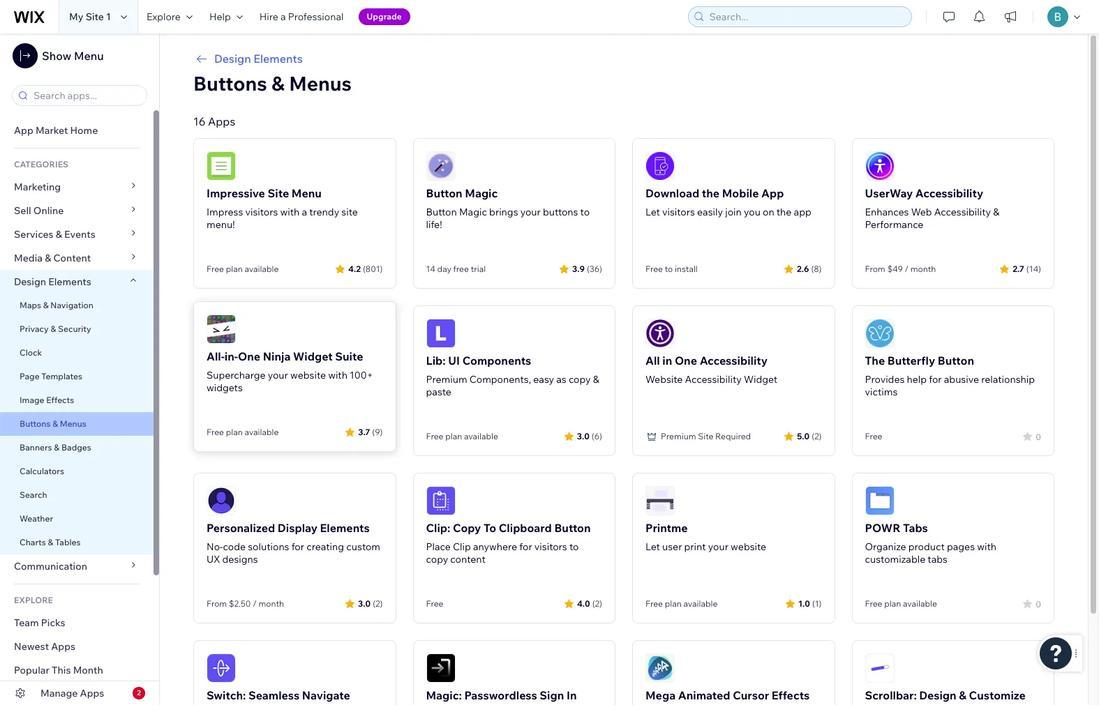 Task type: describe. For each thing, give the bounding box(es) containing it.
mobile
[[722, 186, 759, 200]]

mega animated cursor effects logo image
[[645, 654, 675, 683]]

solutions
[[248, 541, 289, 553]]

app market home
[[14, 124, 98, 137]]

show
[[42, 49, 71, 63]]

printme let user print your website
[[645, 521, 766, 553]]

from $2.50 / month
[[207, 599, 284, 609]]

elements inside sidebar element
[[48, 276, 91, 288]]

the butterfly button logo image
[[865, 319, 894, 348]]

your inside button magic button magic brings your buttons to life!
[[520, 206, 541, 218]]

3.0 for personalized display elements
[[358, 598, 371, 609]]

all
[[645, 354, 660, 368]]

sidebar element
[[0, 33, 160, 705]]

components
[[462, 354, 531, 368]]

magic: passwordless sign in logo image
[[426, 654, 455, 683]]

page
[[20, 371, 40, 382]]

Search apps... field
[[29, 86, 142, 105]]

elements inside the personalized display elements no-code solutions for creating custom ux designs
[[320, 521, 370, 535]]

1 vertical spatial design elements link
[[0, 270, 154, 294]]

free plan available for print
[[645, 599, 718, 609]]

100+
[[350, 369, 373, 382]]

2.7
[[1013, 263, 1024, 274]]

app inside "link"
[[14, 124, 33, 137]]

market
[[36, 124, 68, 137]]

Search... field
[[705, 7, 907, 27]]

day
[[437, 264, 451, 274]]

weather
[[20, 514, 53, 524]]

plan for ninja
[[226, 427, 243, 438]]

app inside download the mobile app let visitors easily join you on the app
[[761, 186, 784, 200]]

clock link
[[0, 341, 154, 365]]

3.7
[[358, 427, 370, 437]]

& inside lib: ui components premium components, easy as copy & paste
[[593, 373, 599, 386]]

in
[[567, 689, 577, 703]]

code
[[223, 541, 246, 553]]

(8)
[[811, 263, 822, 274]]

1 vertical spatial to
[[665, 264, 673, 274]]

popular
[[14, 664, 49, 677]]

app
[[794, 206, 811, 218]]

(2) for personalized display elements
[[373, 598, 383, 609]]

free plan available for product
[[865, 599, 937, 609]]

to
[[484, 521, 496, 535]]

plan for impress
[[226, 264, 243, 274]]

one for in
[[675, 354, 697, 368]]

help button
[[201, 0, 251, 33]]

banners & badges
[[20, 442, 91, 453]]

0 vertical spatial design elements link
[[193, 50, 1054, 67]]

3.7 (9)
[[358, 427, 383, 437]]

1 horizontal spatial design
[[214, 52, 251, 66]]

join
[[725, 206, 742, 218]]

copy inside lib: ui components premium components, easy as copy & paste
[[569, 373, 591, 386]]

5.0 (2)
[[797, 431, 822, 441]]

print
[[684, 541, 706, 553]]

hire a professional link
[[251, 0, 352, 33]]

free for printme
[[645, 599, 663, 609]]

manage
[[40, 687, 78, 700]]

privacy & security link
[[0, 317, 154, 341]]

2.7 (14)
[[1013, 263, 1041, 274]]

site for premium
[[698, 431, 713, 442]]

brings
[[489, 206, 518, 218]]

1 vertical spatial magic
[[459, 206, 487, 218]]

home
[[70, 124, 98, 137]]

custom
[[346, 541, 380, 553]]

media
[[14, 252, 43, 264]]

switch: seamless navigate logo image
[[207, 654, 236, 683]]

button magic button magic brings your buttons to life!
[[426, 186, 590, 231]]

my
[[69, 10, 83, 23]]

your inside printme let user print your website
[[708, 541, 728, 553]]

media & content
[[14, 252, 91, 264]]

3.0 (6)
[[577, 431, 602, 441]]

free down victims
[[865, 431, 882, 442]]

3.0 for lib: ui components
[[577, 431, 590, 441]]

2 horizontal spatial design
[[919, 689, 956, 703]]

plan for print
[[665, 599, 682, 609]]

magic:
[[426, 689, 462, 703]]

all-in-one ninja widget suite supercharge your website with 100+ widgets
[[207, 350, 373, 394]]

sell online link
[[0, 199, 154, 223]]

victims
[[865, 386, 898, 398]]

lib:
[[426, 354, 446, 368]]

widget inside all in one accessibility website accessibility widget
[[744, 373, 777, 386]]

to inside button magic button magic brings your buttons to life!
[[580, 206, 590, 218]]

(801)
[[363, 263, 383, 274]]

personalized
[[207, 521, 275, 535]]

clock
[[20, 348, 42, 358]]

page templates
[[20, 371, 84, 382]]

userway
[[865, 186, 913, 200]]

visitors inside download the mobile app let visitors easily join you on the app
[[662, 206, 695, 218]]

0 vertical spatial menus
[[289, 71, 352, 96]]

switch: seamless navigate
[[207, 689, 350, 703]]

clip
[[453, 541, 471, 553]]

1 horizontal spatial elements
[[253, 52, 303, 66]]

switch:
[[207, 689, 246, 703]]

userway accessibility logo image
[[865, 151, 894, 181]]

for inside "the butterfly button provides help for abusive relationship victims"
[[929, 373, 942, 386]]

charts
[[20, 537, 46, 548]]

accessibility right website
[[685, 373, 742, 386]]

sign
[[540, 689, 564, 703]]

cursor
[[733, 689, 769, 703]]

organize
[[865, 541, 906, 553]]

accessibility up web
[[915, 186, 983, 200]]

available for ninja
[[245, 427, 279, 438]]

printme logo image
[[645, 486, 675, 516]]

effects inside image effects "link"
[[46, 395, 74, 405]]

free plan available for impress
[[207, 264, 279, 274]]

4.0
[[577, 598, 590, 609]]

upgrade button
[[358, 8, 410, 25]]

free for lib: ui components
[[426, 431, 443, 442]]

premium inside lib: ui components premium components, easy as copy & paste
[[426, 373, 467, 386]]

weather link
[[0, 507, 154, 531]]

1 horizontal spatial effects
[[772, 689, 810, 703]]

anywhere
[[473, 541, 517, 553]]

plan for premium
[[445, 431, 462, 442]]

0 vertical spatial the
[[702, 186, 720, 200]]

lib: ui components logo image
[[426, 319, 455, 348]]

maps & navigation link
[[0, 294, 154, 317]]

newest
[[14, 641, 49, 653]]

0 vertical spatial design elements
[[214, 52, 303, 66]]

widget inside all-in-one ninja widget suite supercharge your website with 100+ widgets
[[293, 350, 333, 364]]

for inside the personalized display elements no-code solutions for creating custom ux designs
[[291, 541, 304, 553]]

clip:
[[426, 521, 450, 535]]

(36)
[[587, 263, 602, 274]]

website inside all-in-one ninja widget suite supercharge your website with 100+ widgets
[[290, 369, 326, 382]]

let inside download the mobile app let visitors easily join you on the app
[[645, 206, 660, 218]]

no-
[[207, 541, 223, 553]]

navigate
[[302, 689, 350, 703]]

butterfly
[[887, 354, 935, 368]]

impressive site menu logo image
[[207, 151, 236, 181]]

on
[[763, 206, 774, 218]]

menu!
[[207, 218, 235, 231]]

picks
[[41, 617, 65, 629]]

1 horizontal spatial buttons & menus
[[193, 71, 352, 96]]

0 vertical spatial a
[[280, 10, 286, 23]]

site for my
[[86, 10, 104, 23]]

image effects
[[20, 395, 74, 405]]

month for accessibility
[[910, 264, 936, 274]]

download
[[645, 186, 699, 200]]

manage apps
[[40, 687, 104, 700]]

online
[[33, 204, 64, 217]]

website
[[645, 373, 683, 386]]

calculators link
[[0, 460, 154, 484]]

16
[[193, 114, 205, 128]]

3.0 (2)
[[358, 598, 383, 609]]

3.9 (36)
[[572, 263, 602, 274]]

team picks
[[14, 617, 65, 629]]

visitors inside the clip: copy to clipboard button place clip anywhere for visitors to copy content
[[534, 541, 567, 553]]



Task type: vqa. For each thing, say whether or not it's contained in the screenshot.
right and
no



Task type: locate. For each thing, give the bounding box(es) containing it.
clipboard
[[499, 521, 552, 535]]

0 vertical spatial from
[[865, 264, 885, 274]]

0 horizontal spatial effects
[[46, 395, 74, 405]]

1 vertical spatial elements
[[48, 276, 91, 288]]

free for powr tabs
[[865, 599, 882, 609]]

0 vertical spatial magic
[[465, 186, 498, 200]]

accessibility
[[915, 186, 983, 200], [934, 206, 991, 218], [700, 354, 768, 368], [685, 373, 742, 386]]

0 horizontal spatial design elements
[[14, 276, 91, 288]]

2 vertical spatial to
[[569, 541, 579, 553]]

2 let from the top
[[645, 541, 660, 553]]

customize
[[969, 689, 1026, 703]]

app
[[14, 124, 33, 137], [761, 186, 784, 200]]

site
[[86, 10, 104, 23], [268, 186, 289, 200], [698, 431, 713, 442]]

accessibility right web
[[934, 206, 991, 218]]

apps
[[208, 114, 235, 128], [51, 641, 75, 653], [80, 687, 104, 700]]

with for impressive
[[280, 206, 300, 218]]

3.9
[[572, 263, 585, 274]]

1 vertical spatial website
[[731, 541, 766, 553]]

1 vertical spatial with
[[328, 369, 347, 382]]

1 vertical spatial /
[[253, 599, 257, 609]]

(2)
[[812, 431, 822, 441], [373, 598, 383, 609], [592, 598, 602, 609]]

one for in-
[[238, 350, 260, 364]]

mega
[[645, 689, 676, 703]]

month
[[910, 264, 936, 274], [258, 599, 284, 609]]

/ right "$49"
[[905, 264, 909, 274]]

0 vertical spatial app
[[14, 124, 33, 137]]

month right the $2.50
[[258, 599, 284, 609]]

free plan available down user at bottom right
[[645, 599, 718, 609]]

free for download the mobile app
[[645, 264, 663, 274]]

1.0
[[798, 598, 810, 609]]

free plan available
[[207, 264, 279, 274], [207, 427, 279, 438], [426, 431, 498, 442], [645, 599, 718, 609], [865, 599, 937, 609]]

0 vertical spatial premium
[[426, 373, 467, 386]]

0 horizontal spatial apps
[[51, 641, 75, 653]]

button
[[426, 186, 462, 200], [426, 206, 457, 218], [938, 354, 974, 368], [554, 521, 591, 535]]

1 0 from the top
[[1036, 432, 1041, 442]]

personalized display elements logo image
[[207, 486, 236, 516]]

from for personalized display elements
[[207, 599, 227, 609]]

month right "$49"
[[910, 264, 936, 274]]

available for print
[[683, 599, 718, 609]]

from
[[865, 264, 885, 274], [207, 599, 227, 609]]

button inside "the butterfly button provides help for abusive relationship victims"
[[938, 354, 974, 368]]

1 horizontal spatial the
[[777, 206, 792, 218]]

impressive
[[207, 186, 265, 200]]

available down print
[[683, 599, 718, 609]]

banners & badges link
[[0, 436, 154, 460]]

1 horizontal spatial month
[[910, 264, 936, 274]]

for down clipboard
[[519, 541, 532, 553]]

one inside all in one accessibility website accessibility widget
[[675, 354, 697, 368]]

one inside all-in-one ninja widget suite supercharge your website with 100+ widgets
[[238, 350, 260, 364]]

0 vertical spatial effects
[[46, 395, 74, 405]]

free plan available down widgets
[[207, 427, 279, 438]]

0 horizontal spatial the
[[702, 186, 720, 200]]

site left 1
[[86, 10, 104, 23]]

4.0 (2)
[[577, 598, 602, 609]]

free plan available for ninja
[[207, 427, 279, 438]]

free plan available down the paste
[[426, 431, 498, 442]]

magic left brings
[[459, 206, 487, 218]]

0 horizontal spatial one
[[238, 350, 260, 364]]

popular this month
[[14, 664, 103, 677]]

(2) down the custom
[[373, 598, 383, 609]]

2 0 from the top
[[1036, 599, 1041, 610]]

all-in-one ninja widget suite logo image
[[207, 315, 236, 344]]

buttons & menus down hire
[[193, 71, 352, 96]]

search link
[[0, 484, 154, 507]]

download the mobile app let visitors easily join you on the app
[[645, 186, 811, 218]]

site
[[341, 206, 358, 218]]

0 vertical spatial elements
[[253, 52, 303, 66]]

3.0
[[577, 431, 590, 441], [358, 598, 371, 609]]

plan for product
[[884, 599, 901, 609]]

provides
[[865, 373, 905, 386]]

1 let from the top
[[645, 206, 660, 218]]

0 horizontal spatial for
[[291, 541, 304, 553]]

1 vertical spatial from
[[207, 599, 227, 609]]

menu up trendy
[[292, 186, 322, 200]]

3.0 down the custom
[[358, 598, 371, 609]]

(9)
[[372, 427, 383, 437]]

free down 'menu!'
[[207, 264, 224, 274]]

2 horizontal spatial your
[[708, 541, 728, 553]]

effects down the templates
[[46, 395, 74, 405]]

menu inside button
[[74, 49, 104, 63]]

team
[[14, 617, 39, 629]]

available down supercharge
[[245, 427, 279, 438]]

site right impressive
[[268, 186, 289, 200]]

0 vertical spatial buttons
[[193, 71, 267, 96]]

premium
[[426, 373, 467, 386], [661, 431, 696, 442]]

your inside all-in-one ninja widget suite supercharge your website with 100+ widgets
[[268, 369, 288, 382]]

free plan available down customizable
[[865, 599, 937, 609]]

one right 'in'
[[675, 354, 697, 368]]

1 horizontal spatial design elements link
[[193, 50, 1054, 67]]

0 for powr tabs
[[1036, 599, 1041, 610]]

design right scrollbar:
[[919, 689, 956, 703]]

apps for 16 apps
[[208, 114, 235, 128]]

free down customizable
[[865, 599, 882, 609]]

1 horizontal spatial menus
[[289, 71, 352, 96]]

free down user at bottom right
[[645, 599, 663, 609]]

free down place
[[426, 599, 443, 609]]

a right hire
[[280, 10, 286, 23]]

1 vertical spatial menu
[[292, 186, 322, 200]]

with down suite
[[328, 369, 347, 382]]

0 vertical spatial to
[[580, 206, 590, 218]]

1 horizontal spatial apps
[[80, 687, 104, 700]]

design elements up maps & navigation
[[14, 276, 91, 288]]

apps right 16
[[208, 114, 235, 128]]

to up 4.0
[[569, 541, 579, 553]]

trial
[[471, 264, 486, 274]]

premium left required
[[661, 431, 696, 442]]

magic up brings
[[465, 186, 498, 200]]

elements down hire
[[253, 52, 303, 66]]

enhances
[[865, 206, 909, 218]]

from left the $2.50
[[207, 599, 227, 609]]

2 vertical spatial apps
[[80, 687, 104, 700]]

1 vertical spatial copy
[[426, 553, 448, 566]]

1 vertical spatial app
[[761, 186, 784, 200]]

elements up the custom
[[320, 521, 370, 535]]

effects right cursor on the right bottom
[[772, 689, 810, 703]]

(2) for clip: copy to clipboard button
[[592, 598, 602, 609]]

your right brings
[[520, 206, 541, 218]]

0 horizontal spatial your
[[268, 369, 288, 382]]

1 vertical spatial month
[[258, 599, 284, 609]]

2 horizontal spatial (2)
[[812, 431, 822, 441]]

1 vertical spatial a
[[302, 206, 307, 218]]

with left trendy
[[280, 206, 300, 218]]

1 vertical spatial 0
[[1036, 599, 1041, 610]]

0 vertical spatial design
[[214, 52, 251, 66]]

free for impressive site menu
[[207, 264, 224, 274]]

let left user at bottom right
[[645, 541, 660, 553]]

premium site required
[[661, 431, 751, 442]]

1 horizontal spatial design elements
[[214, 52, 303, 66]]

visitors down impressive
[[245, 206, 278, 218]]

for right help on the bottom right of the page
[[929, 373, 942, 386]]

website down ninja
[[290, 369, 326, 382]]

from $49 / month
[[865, 264, 936, 274]]

navigation
[[50, 300, 93, 311]]

buttons & menus link
[[0, 412, 154, 436]]

1 horizontal spatial visitors
[[534, 541, 567, 553]]

plan down the paste
[[445, 431, 462, 442]]

a left trendy
[[302, 206, 307, 218]]

from left "$49"
[[865, 264, 885, 274]]

14
[[426, 264, 435, 274]]

your right print
[[708, 541, 728, 553]]

banners
[[20, 442, 52, 453]]

1 vertical spatial design
[[14, 276, 46, 288]]

available down tabs
[[903, 599, 937, 609]]

0 horizontal spatial app
[[14, 124, 33, 137]]

3.0 left (6)
[[577, 431, 590, 441]]

easy
[[533, 373, 554, 386]]

paste
[[426, 386, 451, 398]]

with inside impressive site menu impress visitors with a trendy site menu!
[[280, 206, 300, 218]]

premium down ui
[[426, 373, 467, 386]]

with inside all-in-one ninja widget suite supercharge your website with 100+ widgets
[[328, 369, 347, 382]]

let inside printme let user print your website
[[645, 541, 660, 553]]

2 horizontal spatial to
[[665, 264, 673, 274]]

scrollbar: design & customize logo image
[[865, 654, 894, 683]]

plan down 'menu!'
[[226, 264, 243, 274]]

(2) right 5.0
[[812, 431, 822, 441]]

available
[[245, 264, 279, 274], [245, 427, 279, 438], [464, 431, 498, 442], [683, 599, 718, 609], [903, 599, 937, 609]]

0 horizontal spatial with
[[280, 206, 300, 218]]

from for userway accessibility
[[865, 264, 885, 274]]

2 horizontal spatial with
[[977, 541, 996, 553]]

marketing
[[14, 181, 61, 193]]

/ for userway
[[905, 264, 909, 274]]

product
[[908, 541, 945, 553]]

0 horizontal spatial website
[[290, 369, 326, 382]]

1 horizontal spatial buttons
[[193, 71, 267, 96]]

0 horizontal spatial buttons
[[20, 419, 51, 429]]

visitors down download
[[662, 206, 695, 218]]

for down 'display'
[[291, 541, 304, 553]]

available down impressive site menu impress visitors with a trendy site menu!
[[245, 264, 279, 274]]

1 vertical spatial site
[[268, 186, 289, 200]]

maps & navigation
[[20, 300, 93, 311]]

free down the paste
[[426, 431, 443, 442]]

image
[[20, 395, 44, 405]]

available for premium
[[464, 431, 498, 442]]

categories
[[14, 159, 68, 170]]

0 horizontal spatial (2)
[[373, 598, 383, 609]]

page templates link
[[0, 365, 154, 389]]

app up on
[[761, 186, 784, 200]]

design elements inside sidebar element
[[14, 276, 91, 288]]

0 vertical spatial site
[[86, 10, 104, 23]]

creating
[[306, 541, 344, 553]]

powr tabs logo image
[[865, 486, 894, 516]]

(2) right 4.0
[[592, 598, 602, 609]]

let down download
[[645, 206, 660, 218]]

plan down customizable
[[884, 599, 901, 609]]

0 horizontal spatial copy
[[426, 553, 448, 566]]

1 horizontal spatial site
[[268, 186, 289, 200]]

media & content link
[[0, 246, 154, 270]]

1 horizontal spatial website
[[731, 541, 766, 553]]

the up easily
[[702, 186, 720, 200]]

personalized display elements no-code solutions for creating custom ux designs
[[207, 521, 380, 566]]

(2) for all in one accessibility
[[812, 431, 822, 441]]

1 vertical spatial let
[[645, 541, 660, 553]]

1 vertical spatial your
[[268, 369, 288, 382]]

1 horizontal spatial /
[[905, 264, 909, 274]]

1 vertical spatial the
[[777, 206, 792, 218]]

1 vertical spatial apps
[[51, 641, 75, 653]]

0 vertical spatial copy
[[569, 373, 591, 386]]

website right print
[[731, 541, 766, 553]]

you
[[744, 206, 760, 218]]

0 vertical spatial /
[[905, 264, 909, 274]]

available for impress
[[245, 264, 279, 274]]

available down components,
[[464, 431, 498, 442]]

download the mobile app logo image
[[645, 151, 675, 181]]

image effects link
[[0, 389, 154, 412]]

& inside userway accessibility enhances web accessibility & performance
[[993, 206, 999, 218]]

& inside 'link'
[[43, 300, 49, 311]]

all in one accessibility website accessibility widget
[[645, 354, 777, 386]]

visitors down clipboard
[[534, 541, 567, 553]]

buttons
[[193, 71, 267, 96], [20, 419, 51, 429]]

app left market
[[14, 124, 33, 137]]

free plan available for premium
[[426, 431, 498, 442]]

apps down month
[[80, 687, 104, 700]]

0 horizontal spatial menus
[[60, 419, 86, 429]]

accessibility right 'in'
[[700, 354, 768, 368]]

apps for newest apps
[[51, 641, 75, 653]]

apps up this
[[51, 641, 75, 653]]

site for impressive
[[268, 186, 289, 200]]

plan down widgets
[[226, 427, 243, 438]]

with right pages
[[977, 541, 996, 553]]

0 vertical spatial widget
[[293, 350, 333, 364]]

menu right show
[[74, 49, 104, 63]]

0 vertical spatial with
[[280, 206, 300, 218]]

install
[[675, 264, 698, 274]]

a inside impressive site menu impress visitors with a trendy site menu!
[[302, 206, 307, 218]]

menus inside sidebar element
[[60, 419, 86, 429]]

design inside sidebar element
[[14, 276, 46, 288]]

buttons & menus up banners & badges
[[20, 419, 86, 429]]

marketing link
[[0, 175, 154, 199]]

menus down professional
[[289, 71, 352, 96]]

0
[[1036, 432, 1041, 442], [1036, 599, 1041, 610]]

clip: copy to clipboard button logo image
[[426, 486, 455, 516]]

maps
[[20, 300, 41, 311]]

to inside the clip: copy to clipboard button place clip anywhere for visitors to copy content
[[569, 541, 579, 553]]

buttons up 16 apps
[[193, 71, 267, 96]]

&
[[271, 71, 285, 96], [993, 206, 999, 218], [56, 228, 62, 241], [45, 252, 51, 264], [43, 300, 49, 311], [51, 324, 56, 334], [593, 373, 599, 386], [52, 419, 58, 429], [54, 442, 59, 453], [48, 537, 53, 548], [959, 689, 966, 703]]

site inside impressive site menu impress visitors with a trendy site menu!
[[268, 186, 289, 200]]

in-
[[225, 350, 238, 364]]

0 horizontal spatial premium
[[426, 373, 467, 386]]

show menu button
[[13, 43, 104, 68]]

scrollbar: design & customize
[[865, 689, 1026, 703]]

calculators
[[20, 466, 64, 477]]

1
[[106, 10, 111, 23]]

events
[[64, 228, 95, 241]]

0 horizontal spatial month
[[258, 599, 284, 609]]

design up maps
[[14, 276, 46, 288]]

0 horizontal spatial site
[[86, 10, 104, 23]]

/ for personalized
[[253, 599, 257, 609]]

2 vertical spatial with
[[977, 541, 996, 553]]

0 vertical spatial 3.0
[[577, 431, 590, 441]]

sell
[[14, 204, 31, 217]]

effects
[[46, 395, 74, 405], [772, 689, 810, 703]]

to left install
[[665, 264, 673, 274]]

0 vertical spatial buttons & menus
[[193, 71, 352, 96]]

printme
[[645, 521, 688, 535]]

widget up required
[[744, 373, 777, 386]]

menu inside impressive site menu impress visitors with a trendy site menu!
[[292, 186, 322, 200]]

supercharge
[[207, 369, 266, 382]]

apps for manage apps
[[80, 687, 104, 700]]

trendy
[[309, 206, 339, 218]]

site left required
[[698, 431, 713, 442]]

0 for the butterfly button
[[1036, 432, 1041, 442]]

1 horizontal spatial from
[[865, 264, 885, 274]]

1 vertical spatial buttons & menus
[[20, 419, 86, 429]]

0 vertical spatial let
[[645, 206, 660, 218]]

website inside printme let user print your website
[[731, 541, 766, 553]]

free left install
[[645, 264, 663, 274]]

widget right ninja
[[293, 350, 333, 364]]

1 horizontal spatial menu
[[292, 186, 322, 200]]

menus down image effects "link"
[[60, 419, 86, 429]]

ui
[[448, 354, 460, 368]]

design elements down hire
[[214, 52, 303, 66]]

1 horizontal spatial to
[[580, 206, 590, 218]]

buttons up banners
[[20, 419, 51, 429]]

0 horizontal spatial a
[[280, 10, 286, 23]]

team picks link
[[0, 611, 154, 635]]

with for powr
[[977, 541, 996, 553]]

buttons & menus inside sidebar element
[[20, 419, 86, 429]]

0 vertical spatial menu
[[74, 49, 104, 63]]

1 horizontal spatial (2)
[[592, 598, 602, 609]]

0 vertical spatial your
[[520, 206, 541, 218]]

tabs
[[903, 521, 928, 535]]

2 vertical spatial elements
[[320, 521, 370, 535]]

0 horizontal spatial elements
[[48, 276, 91, 288]]

the right on
[[777, 206, 792, 218]]

1 horizontal spatial one
[[675, 354, 697, 368]]

with inside powr tabs organize product pages with customizable tabs
[[977, 541, 996, 553]]

1 vertical spatial buttons
[[20, 419, 51, 429]]

copy left clip at the left bottom of page
[[426, 553, 448, 566]]

in
[[662, 354, 672, 368]]

for inside the clip: copy to clipboard button place clip anywhere for visitors to copy content
[[519, 541, 532, 553]]

1.0 (1)
[[798, 598, 822, 609]]

1 horizontal spatial with
[[328, 369, 347, 382]]

1 horizontal spatial your
[[520, 206, 541, 218]]

app market home link
[[0, 119, 154, 142]]

buttons inside sidebar element
[[20, 419, 51, 429]]

1 horizontal spatial premium
[[661, 431, 696, 442]]

your down ninja
[[268, 369, 288, 382]]

free for all-in-one ninja widget suite
[[207, 427, 224, 438]]

0 vertical spatial month
[[910, 264, 936, 274]]

0 horizontal spatial menu
[[74, 49, 104, 63]]

all in one accessibility logo image
[[645, 319, 675, 348]]

visitors inside impressive site menu impress visitors with a trendy site menu!
[[245, 206, 278, 218]]

privacy
[[20, 324, 49, 334]]

to right buttons
[[580, 206, 590, 218]]

copy inside the clip: copy to clipboard button place clip anywhere for visitors to copy content
[[426, 553, 448, 566]]

button inside the clip: copy to clipboard button place clip anywhere for visitors to copy content
[[554, 521, 591, 535]]

2 horizontal spatial visitors
[[662, 206, 695, 218]]

1 vertical spatial design elements
[[14, 276, 91, 288]]

1 horizontal spatial widget
[[744, 373, 777, 386]]

elements up the navigation at the top left of page
[[48, 276, 91, 288]]

available for product
[[903, 599, 937, 609]]

one up supercharge
[[238, 350, 260, 364]]

plan down user at bottom right
[[665, 599, 682, 609]]

button magic logo image
[[426, 151, 455, 181]]

free plan available down 'menu!'
[[207, 264, 279, 274]]

design down the help button
[[214, 52, 251, 66]]

/ right the $2.50
[[253, 599, 257, 609]]

copy right as
[[569, 373, 591, 386]]

month for display
[[258, 599, 284, 609]]

free down widgets
[[207, 427, 224, 438]]



